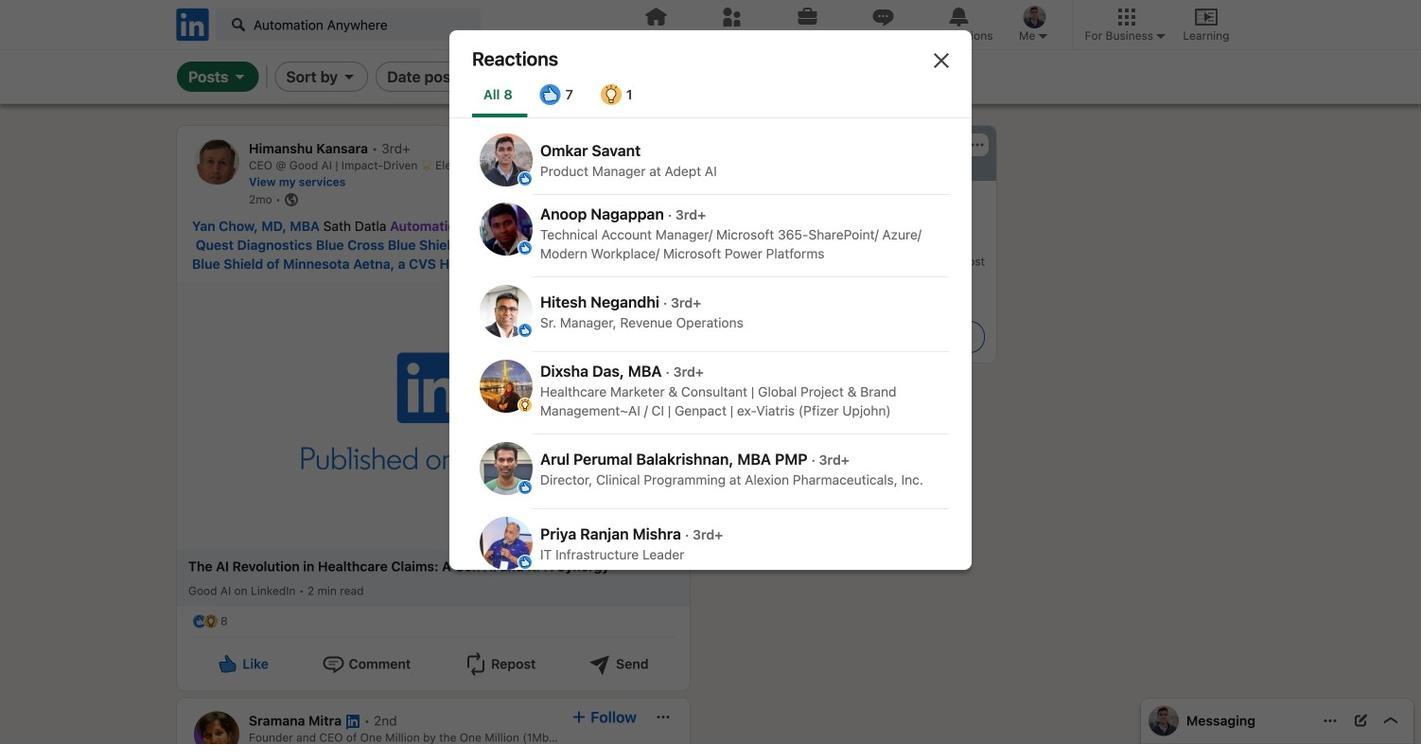 Task type: describe. For each thing, give the bounding box(es) containing it.
omkar savant image
[[1149, 706, 1180, 736]]

dismiss image
[[931, 49, 953, 72]]

himanshu kansara, graphic. image
[[194, 139, 240, 185]]

open article: the ai revolution in healthcare claims: a gen ai and rpa synergy by good ai • 2 min read image
[[177, 281, 690, 550]]



Task type: vqa. For each thing, say whether or not it's contained in the screenshot.
left insightful icon
yes



Task type: locate. For each thing, give the bounding box(es) containing it.
0 horizontal spatial insightful image
[[204, 614, 219, 629]]

list
[[177, 126, 1386, 744]]

insightful image
[[518, 398, 533, 413]]

insightful image
[[600, 83, 623, 106], [204, 614, 219, 629]]

1 horizontal spatial insightful image
[[600, 83, 623, 106]]

tab list
[[472, 72, 648, 117]]

1 vertical spatial insightful image
[[204, 614, 219, 629]]

0 vertical spatial insightful image
[[600, 83, 623, 106]]

dialog
[[450, 30, 972, 741]]

like image
[[539, 83, 562, 106], [518, 240, 533, 256], [518, 323, 533, 338], [216, 653, 239, 675]]

sramana mitra, graphic. image
[[194, 711, 240, 744]]

like image
[[518, 171, 533, 186], [518, 480, 533, 495], [518, 555, 533, 570], [192, 614, 207, 629]]

linkedin image
[[173, 5, 212, 44], [173, 5, 212, 44]]



